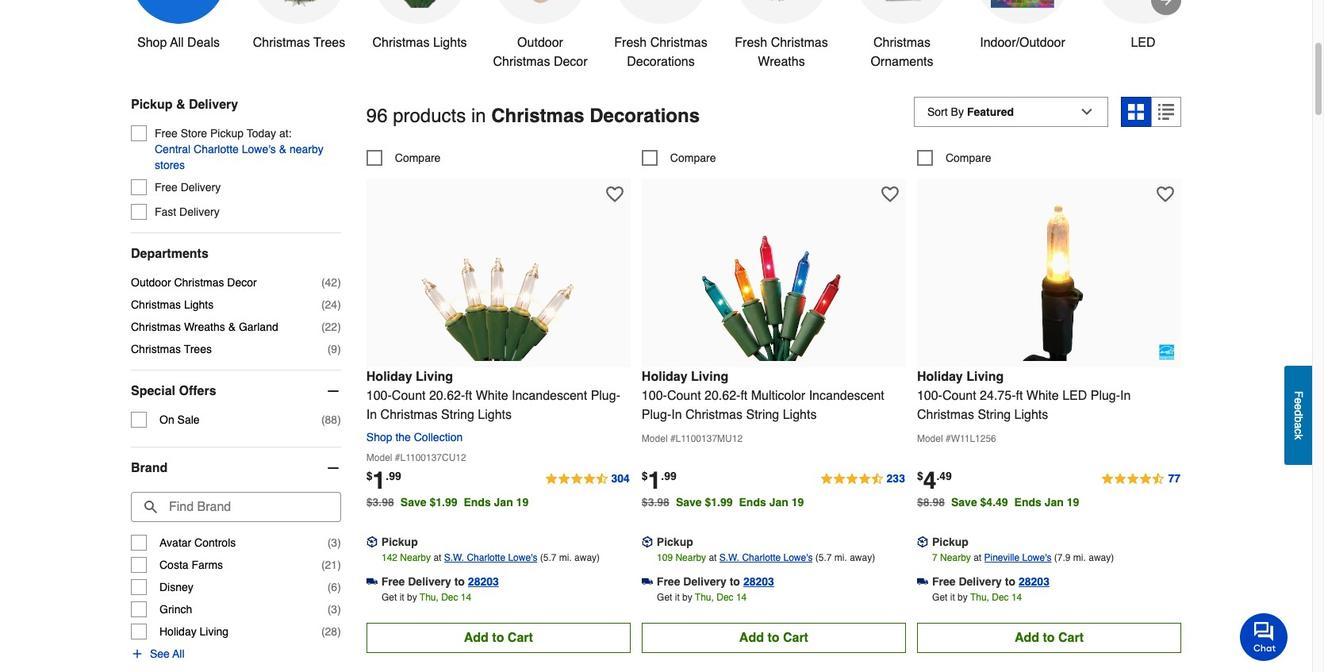 Task type: describe. For each thing, give the bounding box(es) containing it.
( for trees
[[327, 343, 331, 355]]

model # w11l1256
[[917, 433, 997, 444]]

christmas inside christmas lights "button"
[[373, 36, 430, 50]]

jan for 304
[[494, 496, 513, 508]]

4.5 stars image for the '77' button
[[1101, 469, 1182, 489]]

$1.99 for 304
[[430, 496, 457, 508]]

304
[[611, 472, 630, 485]]

f
[[1293, 391, 1305, 398]]

s.w. for 109 nearby
[[720, 552, 740, 563]]

in for 100-count 20.62-ft white incandescent plug- in christmas string lights
[[366, 408, 377, 422]]

outdoor christmas decor button
[[493, 0, 588, 71]]

2 add from the left
[[739, 631, 764, 645]]

28203 for 142 nearby
[[468, 575, 499, 588]]

model for 100-count 24.75-ft white led plug-in christmas string lights
[[917, 433, 943, 444]]

1 vertical spatial christmas trees
[[131, 343, 212, 355]]

shop the collection
[[366, 431, 463, 443]]

0 horizontal spatial decor
[[227, 276, 257, 289]]

s.w. charlotte lowe's button for 109 nearby
[[720, 550, 813, 566]]

dec for 7 nearby
[[992, 592, 1009, 603]]

wreaths inside 'fresh christmas wreaths'
[[758, 55, 805, 69]]

28203 button for 109 nearby
[[744, 573, 774, 589]]

by for 7 nearby
[[958, 592, 968, 603]]

heart outline image
[[1157, 185, 1174, 203]]

delivery down the 109 nearby at s.w. charlotte lowe's (5.7 mi. away)
[[684, 575, 727, 588]]

free down stores
[[155, 181, 178, 193]]

list view image
[[1159, 104, 1175, 120]]

count for 100-count 20.62-ft white incandescent plug- in christmas string lights
[[392, 389, 426, 403]]

on
[[160, 413, 174, 426]]

88
[[325, 413, 337, 426]]

it for 142
[[400, 592, 404, 603]]

.99 for 304
[[386, 469, 401, 482]]

pickup image for 109 nearby
[[642, 536, 653, 547]]

lowe's inside central charlotte lowe's & nearby stores
[[242, 143, 276, 155]]

( 3 ) for avatar controls
[[327, 536, 341, 549]]

& inside central charlotte lowe's & nearby stores
[[279, 143, 287, 155]]

pineville
[[984, 552, 1020, 563]]

1 add to cart from the left
[[464, 631, 533, 645]]

controls
[[195, 536, 236, 549]]

( 24 )
[[321, 298, 341, 311]]

a
[[1293, 423, 1305, 429]]

100- for 100-count 20.62-ft white incandescent plug- in christmas string lights
[[366, 389, 392, 403]]

sale
[[177, 413, 200, 426]]

2 add to cart button from the left
[[642, 623, 906, 653]]

( for farms
[[321, 559, 325, 571]]

avatar
[[160, 536, 191, 549]]

(5.7 for 109 nearby at s.w. charlotte lowe's (5.7 mi. away)
[[816, 552, 832, 563]]

$8.98 save $4.49 ends jan 19
[[917, 496, 1080, 508]]

led inside holiday living 100-count 24.75-ft white led plug-in christmas string lights
[[1063, 389, 1087, 403]]

24
[[325, 298, 337, 311]]

fast delivery
[[155, 205, 220, 218]]

offers
[[179, 384, 216, 398]]

) for controls
[[337, 536, 341, 549]]

$1.99 for 233
[[705, 496, 733, 508]]

free for 7 nearby
[[932, 575, 956, 588]]

.49
[[937, 469, 952, 482]]

0 horizontal spatial wreaths
[[184, 320, 225, 333]]

it for 109
[[675, 592, 680, 603]]

c
[[1293, 429, 1305, 434]]

25 days of deals bulb type led image
[[1112, 0, 1175, 8]]

christmas inside christmas ornaments
[[874, 36, 931, 50]]

1 e from the top
[[1293, 398, 1305, 404]]

get for 109
[[657, 592, 672, 603]]

fresh christmas wreaths
[[735, 36, 828, 69]]

(5.7 for 142 nearby at s.w. charlotte lowe's (5.7 mi. away)
[[540, 552, 557, 563]]

( 21 )
[[321, 559, 341, 571]]

d
[[1293, 410, 1305, 416]]

ft for 100-count 24.75-ft white led plug-in christmas string lights
[[1016, 389, 1023, 403]]

6
[[331, 581, 337, 593]]

19 for 77
[[1067, 496, 1080, 508]]

christmas ornaments
[[871, 36, 934, 69]]

avatar controls
[[160, 536, 236, 549]]

products
[[393, 105, 466, 127]]

holiday for 100-count 20.62-ft white incandescent plug- in christmas string lights
[[366, 370, 412, 384]]

energy star qualified image
[[1159, 344, 1175, 360]]

( for sale
[[321, 413, 325, 426]]

free for 109 nearby
[[657, 575, 680, 588]]

ends for 304
[[464, 496, 491, 508]]

grinch
[[160, 603, 192, 616]]

trees inside the christmas trees button
[[314, 36, 345, 50]]

3 mi. from the left
[[1074, 552, 1086, 563]]

garland
[[239, 320, 278, 333]]

costa farms
[[160, 559, 223, 571]]

led button
[[1096, 0, 1191, 52]]

ft for 100-count 20.62-ft multicolor incandescent plug-in christmas string lights
[[741, 389, 748, 403]]

2 heart outline image from the left
[[882, 185, 899, 203]]

departments
[[131, 247, 209, 261]]

store
[[181, 127, 207, 140]]

model # l1100137mu12
[[642, 433, 743, 444]]

delivery down 142 nearby at s.w. charlotte lowe's (5.7 mi. away)
[[408, 575, 451, 588]]

ornaments
[[871, 55, 934, 69]]

was price $3.98 element for 233
[[642, 492, 676, 508]]

1 add to cart button from the left
[[366, 623, 631, 653]]

$ for 304
[[366, 469, 373, 482]]

fresh christmas decorations
[[614, 36, 708, 69]]

0 horizontal spatial outdoor
[[131, 276, 171, 289]]

100- for 100-count 20.62-ft multicolor incandescent plug-in christmas string lights
[[642, 389, 667, 403]]

free up central
[[155, 127, 178, 140]]

( for lights
[[321, 298, 325, 311]]

shop all deals
[[137, 36, 220, 50]]

christmas trees button
[[252, 0, 347, 52]]

( for living
[[321, 625, 325, 638]]

shop the collection link
[[366, 431, 469, 443]]

holiday down grinch
[[160, 625, 197, 638]]

incandescent for white
[[512, 389, 587, 403]]

1 add from the left
[[464, 631, 489, 645]]

incandescent for multicolor
[[809, 389, 885, 403]]

in
[[471, 105, 486, 127]]

0 horizontal spatial christmas lights
[[131, 298, 214, 311]]

brand button
[[131, 447, 341, 489]]

8 ) from the top
[[337, 581, 341, 593]]

christmas inside fresh christmas decorations
[[650, 36, 708, 50]]

mi. for 142 nearby at s.w. charlotte lowe's (5.7 mi. away)
[[559, 552, 572, 563]]

pickup for 7 nearby
[[932, 535, 969, 548]]

see all
[[150, 647, 185, 660]]

lights for holiday living 100-count 24.75-ft white led plug-in christmas string lights
[[1015, 408, 1049, 422]]

3 add to cart from the left
[[1015, 631, 1084, 645]]

jan for 77
[[1045, 496, 1064, 508]]

christmas inside button
[[253, 36, 310, 50]]

$ 4 .49
[[917, 466, 952, 494]]

109
[[657, 552, 673, 563]]

white for incandescent
[[476, 389, 508, 403]]

minus image
[[325, 383, 341, 399]]

w11l1256
[[951, 433, 997, 444]]

in for 100-count 24.75-ft white led plug-in christmas string lights
[[1121, 389, 1131, 403]]

deals
[[187, 36, 220, 50]]

19 for 304
[[516, 496, 529, 508]]

pickup for 109 nearby
[[657, 535, 693, 548]]

holiday for 100-count 20.62-ft multicolor incandescent plug-in christmas string lights
[[642, 370, 688, 384]]

2 cart from the left
[[783, 631, 809, 645]]

christmas inside the outdoor christmas decor button
[[493, 55, 550, 69]]

charlotte inside central charlotte lowe's & nearby stores
[[194, 143, 239, 155]]

77 button
[[1101, 469, 1182, 489]]

k
[[1293, 434, 1305, 440]]

christmas ornaments button
[[855, 0, 950, 71]]

special
[[131, 384, 175, 398]]

all for shop
[[170, 36, 184, 50]]

save for 233
[[676, 496, 702, 508]]

get it by thu, dec 14 for 109 nearby
[[657, 592, 747, 603]]

) for farms
[[337, 559, 341, 571]]

109 nearby at s.w. charlotte lowe's (5.7 mi. away)
[[657, 552, 875, 563]]

delivery up fast delivery
[[181, 181, 221, 193]]

5013274385 element
[[917, 150, 992, 166]]

( 88 )
[[321, 413, 341, 426]]

led inside button
[[1131, 36, 1156, 50]]

fresh christmas decorations button
[[613, 0, 709, 71]]

ends jan 19 element for 77
[[1015, 496, 1086, 508]]

multicolor
[[751, 389, 806, 403]]

see all button
[[131, 646, 185, 662]]

compare for the 1001813154 element
[[670, 151, 716, 164]]

disney
[[160, 581, 193, 593]]

7
[[933, 552, 938, 563]]

22
[[325, 320, 337, 333]]

pickup & delivery
[[131, 97, 238, 112]]

21
[[325, 559, 337, 571]]

0 horizontal spatial model
[[366, 452, 392, 463]]

mi. for 109 nearby at s.w. charlotte lowe's (5.7 mi. away)
[[835, 552, 847, 563]]

1 vertical spatial decorations
[[590, 105, 700, 127]]

1 heart outline image from the left
[[606, 185, 624, 203]]

string for holiday living 100-count 20.62-ft white incandescent plug- in christmas string lights
[[441, 408, 474, 422]]

string for holiday living 100-count 20.62-ft multicolor incandescent plug-in christmas string lights
[[746, 408, 780, 422]]

$8.98
[[917, 496, 945, 508]]

free delivery to 28203 for 109 nearby
[[657, 575, 774, 588]]

shop all deals button
[[131, 0, 226, 52]]

decorations inside fresh christmas decorations
[[627, 55, 695, 69]]

brand
[[131, 461, 168, 475]]

l1100137cu12
[[400, 452, 466, 463]]

3 for avatar controls
[[331, 536, 337, 549]]

1 cart from the left
[[508, 631, 533, 645]]

in for 100-count 20.62-ft multicolor incandescent plug-in christmas string lights
[[672, 408, 682, 422]]

central charlotte lowe's & nearby stores button
[[155, 141, 341, 173]]

holiday living 100-count 24.75-ft white led plug-in christmas string lights
[[917, 370, 1131, 422]]

3 add from the left
[[1015, 631, 1040, 645]]

thu, for 109 nearby
[[695, 592, 714, 603]]

indoor/outdoor button
[[975, 0, 1071, 52]]

savings save $1.99 element for 233
[[676, 496, 810, 508]]

( 42 )
[[321, 276, 341, 289]]

save for 304
[[401, 496, 427, 508]]

christmas ornaments image
[[871, 0, 934, 8]]

plug- for 100-count 20.62-ft multicolor incandescent plug-in christmas string lights
[[642, 408, 672, 422]]

pickup up central charlotte lowe's & nearby stores
[[210, 127, 244, 140]]

arrow right image
[[1159, 0, 1175, 8]]

20.62- for white
[[429, 389, 465, 403]]

1 horizontal spatial &
[[228, 320, 236, 333]]

14 for 7 nearby
[[1012, 592, 1022, 603]]

at:
[[279, 127, 292, 140]]

1 vertical spatial outdoor christmas decor
[[131, 276, 257, 289]]

christmas lights button
[[372, 0, 467, 52]]

holiday living 100-count 20.62-ft white incandescent plug- in christmas string lights
[[366, 370, 621, 422]]

nearby for 7 nearby
[[940, 552, 971, 563]]

plug- for 100-count 24.75-ft white led plug-in christmas string lights
[[1091, 389, 1121, 403]]

holiday living 100-count 20.62-ft multicolor incandescent plug-in christmas string lights image
[[687, 186, 861, 361]]

charlotte for 109
[[742, 552, 781, 563]]

3 cart from the left
[[1059, 631, 1084, 645]]

pickup up central
[[131, 97, 173, 112]]

) for christmas
[[337, 276, 341, 289]]

0 horizontal spatial trees
[[184, 343, 212, 355]]

special offers button
[[131, 370, 341, 412]]

delivery down pineville
[[959, 575, 1002, 588]]

count for 100-count 24.75-ft white led plug-in christmas string lights
[[943, 389, 977, 403]]

indoor/outdoor
[[980, 36, 1066, 50]]



Task type: vqa. For each thing, say whether or not it's contained in the screenshot.
right "100-"
yes



Task type: locate. For each thing, give the bounding box(es) containing it.
nearby right 109
[[676, 552, 706, 563]]

1 by from the left
[[407, 592, 417, 603]]

shop left deals in the top of the page
[[137, 36, 167, 50]]

0 horizontal spatial mi.
[[559, 552, 572, 563]]

14
[[461, 592, 472, 603], [736, 592, 747, 603], [1012, 592, 1022, 603]]

( 6 )
[[327, 581, 341, 593]]

0 horizontal spatial ends
[[464, 496, 491, 508]]

count up model # l1100137mu12
[[667, 389, 701, 403]]

3 it from the left
[[951, 592, 955, 603]]

3 14 from the left
[[1012, 592, 1022, 603]]

string for holiday living 100-count 24.75-ft white led plug-in christmas string lights
[[978, 408, 1011, 422]]

) for sale
[[337, 413, 341, 426]]

0 horizontal spatial 28203 button
[[468, 573, 499, 589]]

all inside 'button'
[[173, 647, 185, 660]]

) down ( 6 ) on the bottom
[[337, 625, 341, 638]]

0 horizontal spatial 4.5 stars image
[[544, 469, 631, 489]]

f e e d b a c k
[[1293, 391, 1305, 440]]

0 horizontal spatial incandescent
[[512, 389, 587, 403]]

2 $3.98 from the left
[[642, 496, 670, 508]]

28203 down the 109 nearby at s.w. charlotte lowe's (5.7 mi. away)
[[744, 575, 774, 588]]

white
[[476, 389, 508, 403], [1027, 389, 1059, 403]]

led down '25 days of deals bulb type led' image
[[1131, 36, 1156, 50]]

thu,
[[420, 592, 439, 603], [695, 592, 714, 603], [971, 592, 990, 603]]

) down minus icon
[[337, 413, 341, 426]]

pickup image
[[366, 536, 378, 547], [642, 536, 653, 547], [917, 536, 928, 547]]

1 horizontal spatial model
[[642, 433, 668, 444]]

0 horizontal spatial charlotte
[[194, 143, 239, 155]]

& down at:
[[279, 143, 287, 155]]

( 9 )
[[327, 343, 341, 355]]

2 jan from the left
[[769, 496, 789, 508]]

living for holiday living 100-count 20.62-ft white incandescent plug- in christmas string lights
[[416, 370, 453, 384]]

lights inside holiday living 100-count 24.75-ft white led plug-in christmas string lights
[[1015, 408, 1049, 422]]

3 ends jan 19 element from the left
[[1015, 496, 1086, 508]]

2 away) from the left
[[850, 552, 875, 563]]

outdoor christmas decor
[[493, 36, 588, 69], [131, 276, 257, 289]]

19 up the 109 nearby at s.w. charlotte lowe's (5.7 mi. away)
[[792, 496, 804, 508]]

actual price $1.99 element
[[366, 466, 401, 494], [642, 466, 677, 494]]

1 horizontal spatial $1.99
[[705, 496, 733, 508]]

1 incandescent from the left
[[512, 389, 587, 403]]

truck filled image for 142
[[366, 576, 378, 587]]

) for wreaths
[[337, 320, 341, 333]]

( 22 )
[[321, 320, 341, 333]]

ft inside holiday living 100-count 20.62-ft multicolor incandescent plug-in christmas string lights
[[741, 389, 748, 403]]

1 28203 button from the left
[[468, 573, 499, 589]]

1 horizontal spatial .99
[[661, 469, 677, 482]]

2 count from the left
[[667, 389, 701, 403]]

holiday up model # l1100137mu12
[[642, 370, 688, 384]]

decorations up the 1001813154 element
[[590, 105, 700, 127]]

10 ) from the top
[[337, 625, 341, 638]]

s.w. charlotte lowe's button for 142 nearby
[[444, 550, 538, 566]]

3 nearby from the left
[[940, 552, 971, 563]]

28203 button for 7 nearby
[[1019, 573, 1050, 589]]

living for holiday living 100-count 24.75-ft white led plug-in christmas string lights
[[967, 370, 1004, 384]]

4.5 stars image containing 233
[[819, 469, 906, 489]]

28203 button
[[468, 573, 499, 589], [744, 573, 774, 589], [1019, 573, 1050, 589]]

3 get from the left
[[933, 592, 948, 603]]

2 thu, from the left
[[695, 592, 714, 603]]

outdoor christmas decor inside button
[[493, 36, 588, 69]]

l1100137mu12
[[676, 433, 743, 444]]

1001813120 element
[[366, 150, 441, 166]]

outdoor
[[517, 36, 563, 50], [131, 276, 171, 289]]

2 compare from the left
[[670, 151, 716, 164]]

1 horizontal spatial 20.62-
[[705, 389, 741, 403]]

1 count from the left
[[392, 389, 426, 403]]

28203 button for 142 nearby
[[468, 573, 499, 589]]

3 free delivery to 28203 from the left
[[932, 575, 1050, 588]]

free delivery
[[155, 181, 221, 193]]

3 string from the left
[[978, 408, 1011, 422]]

0 horizontal spatial christmas trees
[[131, 343, 212, 355]]

1 horizontal spatial 28203
[[744, 575, 774, 588]]

2 truck filled image from the left
[[642, 576, 653, 587]]

charlotte
[[194, 143, 239, 155], [467, 552, 506, 563], [742, 552, 781, 563]]

2 horizontal spatial jan
[[1045, 496, 1064, 508]]

0 horizontal spatial save
[[401, 496, 427, 508]]

) up 24
[[337, 276, 341, 289]]

christmas lights image
[[388, 0, 452, 8]]

$3.98 save $1.99 ends jan 19 for 233
[[642, 496, 804, 508]]

christmas lights inside christmas lights "button"
[[373, 36, 467, 50]]

14 down pineville lowe's button
[[1012, 592, 1022, 603]]

1 nearby from the left
[[400, 552, 431, 563]]

1 horizontal spatial decor
[[554, 55, 588, 69]]

2 horizontal spatial mi.
[[1074, 552, 1086, 563]]

delivery up free store pickup today at:
[[189, 97, 238, 112]]

ends jan 19 element right $4.49 at right bottom
[[1015, 496, 1086, 508]]

96 products in christmas decorations
[[366, 105, 700, 127]]

100-
[[366, 389, 392, 403], [642, 389, 667, 403], [917, 389, 943, 403]]

$3.98 save $1.99 ends jan 19 for 304
[[366, 496, 529, 508]]

free
[[155, 127, 178, 140], [155, 181, 178, 193], [382, 575, 405, 588], [657, 575, 680, 588], [932, 575, 956, 588]]

20.62- inside holiday living 100-count 20.62-ft multicolor incandescent plug-in christmas string lights
[[705, 389, 741, 403]]

& left garland
[[228, 320, 236, 333]]

9 ) from the top
[[337, 603, 341, 616]]

pickup up 7
[[932, 535, 969, 548]]

0 horizontal spatial (5.7
[[540, 552, 557, 563]]

2 horizontal spatial pickup image
[[917, 536, 928, 547]]

14 down 142 nearby at s.w. charlotte lowe's (5.7 mi. away)
[[461, 592, 472, 603]]

( 28 )
[[321, 625, 341, 638]]

1 truck filled image from the left
[[366, 576, 378, 587]]

heart outline image
[[606, 185, 624, 203], [882, 185, 899, 203]]

away) for 109 nearby at s.w. charlotte lowe's (5.7 mi. away)
[[850, 552, 875, 563]]

shop
[[137, 36, 167, 50], [366, 431, 392, 443]]

4 ) from the top
[[337, 343, 341, 355]]

by for 142 nearby
[[407, 592, 417, 603]]

trees down christmas trees image
[[314, 36, 345, 50]]

Find Brand text field
[[131, 492, 341, 522]]

get down 7
[[933, 592, 948, 603]]

1 ft from the left
[[465, 389, 472, 403]]

1 horizontal spatial pickup image
[[642, 536, 653, 547]]

1 horizontal spatial by
[[683, 592, 693, 603]]

christmas trees image
[[267, 0, 331, 8]]

1 horizontal spatial at
[[709, 552, 717, 563]]

1 vertical spatial shop
[[366, 431, 392, 443]]

1 horizontal spatial incandescent
[[809, 389, 885, 403]]

b
[[1293, 416, 1305, 423]]

0 horizontal spatial 14
[[461, 592, 472, 603]]

3 by from the left
[[958, 592, 968, 603]]

) for living
[[337, 625, 341, 638]]

2 e from the top
[[1293, 404, 1305, 410]]

1 14 from the left
[[461, 592, 472, 603]]

count for 100-count 20.62-ft multicolor incandescent plug-in christmas string lights
[[667, 389, 701, 403]]

1 for 304
[[373, 466, 386, 494]]

count up the
[[392, 389, 426, 403]]

96
[[366, 105, 388, 127]]

2 was price $3.98 element from the left
[[642, 492, 676, 508]]

christmas trees down christmas trees image
[[253, 36, 345, 50]]

0 vertical spatial wreaths
[[758, 55, 805, 69]]

2 s.w. from the left
[[720, 552, 740, 563]]

add to cart button
[[366, 623, 631, 653], [642, 623, 906, 653], [917, 623, 1182, 653]]

ends for 233
[[739, 496, 766, 508]]

2 incandescent from the left
[[809, 389, 885, 403]]

1 pickup image from the left
[[366, 536, 378, 547]]

count inside holiday living 100-count 20.62-ft multicolor incandescent plug-in christmas string lights
[[667, 389, 701, 403]]

1 horizontal spatial count
[[667, 389, 701, 403]]

count left 24.75-
[[943, 389, 977, 403]]

1001813154 element
[[642, 150, 716, 166]]

0 horizontal spatial free delivery to 28203
[[382, 575, 499, 588]]

fresh christmas wreaths image
[[750, 0, 813, 8]]

3 add to cart button from the left
[[917, 623, 1182, 653]]

e up d
[[1293, 398, 1305, 404]]

2 $1.99 from the left
[[705, 496, 733, 508]]

) down 21
[[337, 581, 341, 593]]

at right 109
[[709, 552, 717, 563]]

1 vertical spatial trees
[[184, 343, 212, 355]]

2 horizontal spatial get it by thu, dec 14
[[933, 592, 1022, 603]]

2 4.5 stars image from the left
[[819, 469, 906, 489]]

lights inside "button"
[[433, 36, 467, 50]]

model for 100-count 20.62-ft multicolor incandescent plug-in christmas string lights
[[642, 433, 668, 444]]

0 horizontal spatial was price $3.98 element
[[366, 492, 401, 508]]

.99 for 233
[[661, 469, 677, 482]]

( for controls
[[327, 536, 331, 549]]

1 was price $3.98 element from the left
[[366, 492, 401, 508]]

28
[[325, 625, 337, 638]]

2 horizontal spatial get
[[933, 592, 948, 603]]

$3.98 for 233
[[642, 496, 670, 508]]

ft inside holiday living 100-count 20.62-ft white incandescent plug- in christmas string lights
[[465, 389, 472, 403]]

3 away) from the left
[[1089, 552, 1114, 563]]

nearby
[[290, 143, 324, 155]]

1 vertical spatial wreaths
[[184, 320, 225, 333]]

) up 9
[[337, 320, 341, 333]]

1 vertical spatial led
[[1063, 389, 1087, 403]]

get for 142
[[382, 592, 397, 603]]

1 vertical spatial outdoor
[[131, 276, 171, 289]]

living for holiday living
[[200, 625, 229, 638]]

1 20.62- from the left
[[429, 389, 465, 403]]

get down 109
[[657, 592, 672, 603]]

1 fresh from the left
[[614, 36, 647, 50]]

holiday living 100-count 20.62-ft white incandescent plug-in christmas string lights image
[[411, 186, 586, 361]]

4.5 stars image for 304 button
[[544, 469, 631, 489]]

2 horizontal spatial &
[[279, 143, 287, 155]]

0 vertical spatial shop
[[137, 36, 167, 50]]

2 horizontal spatial it
[[951, 592, 955, 603]]

1 savings save $1.99 element from the left
[[401, 496, 535, 508]]

holiday
[[366, 370, 412, 384], [642, 370, 688, 384], [917, 370, 963, 384], [160, 625, 197, 638]]

2 horizontal spatial nearby
[[940, 552, 971, 563]]

model left l1100137mu12
[[642, 433, 668, 444]]

1 horizontal spatial s.w.
[[720, 552, 740, 563]]

ft
[[465, 389, 472, 403], [741, 389, 748, 403], [1016, 389, 1023, 403]]

2 ( 3 ) from the top
[[327, 603, 341, 616]]

1 s.w. charlotte lowe's button from the left
[[444, 550, 538, 566]]

2 s.w. charlotte lowe's button from the left
[[720, 550, 813, 566]]

1 compare from the left
[[395, 151, 441, 164]]

2 3 from the top
[[331, 603, 337, 616]]

incandescent inside holiday living 100-count 20.62-ft multicolor incandescent plug-in christmas string lights
[[809, 389, 885, 403]]

$1.99 down l1100137mu12
[[705, 496, 733, 508]]

dec down pineville
[[992, 592, 1009, 603]]

was price $3.98 element
[[366, 492, 401, 508], [642, 492, 676, 508]]

count
[[392, 389, 426, 403], [667, 389, 701, 403], [943, 389, 977, 403]]

grid view image
[[1128, 104, 1144, 120]]

233
[[887, 472, 905, 485]]

7 nearby at pineville lowe's (7.9 mi. away)
[[933, 552, 1114, 563]]

2 .99 from the left
[[661, 469, 677, 482]]

lights for holiday living 100-count 20.62-ft white incandescent plug- in christmas string lights
[[478, 408, 512, 422]]

in inside holiday living 100-count 20.62-ft white incandescent plug- in christmas string lights
[[366, 408, 377, 422]]

minus image
[[325, 460, 341, 476]]

2 28203 button from the left
[[744, 573, 774, 589]]

all for see
[[173, 647, 185, 660]]

free for 142 nearby
[[382, 575, 405, 588]]

holiday inside holiday living 100-count 20.62-ft white incandescent plug- in christmas string lights
[[366, 370, 412, 384]]

0 horizontal spatial count
[[392, 389, 426, 403]]

$4.49
[[981, 496, 1008, 508]]

& up store
[[176, 97, 185, 112]]

fast
[[155, 205, 176, 218]]

ends jan 19 element for 304
[[464, 496, 535, 508]]

ends up the 109 nearby at s.w. charlotte lowe's (5.7 mi. away)
[[739, 496, 766, 508]]

see
[[150, 647, 170, 660]]

2 white from the left
[[1027, 389, 1059, 403]]

1 horizontal spatial get
[[657, 592, 672, 603]]

christmas inside 'fresh christmas wreaths'
[[771, 36, 828, 50]]

nearby for 109 nearby
[[676, 552, 706, 563]]

free down 109
[[657, 575, 680, 588]]

2 19 from the left
[[792, 496, 804, 508]]

0 horizontal spatial ft
[[465, 389, 472, 403]]

get it by thu, dec 14 down pineville
[[933, 592, 1022, 603]]

3 28203 from the left
[[1019, 575, 1050, 588]]

plus image
[[131, 647, 144, 660]]

free down 142
[[382, 575, 405, 588]]

3 ft from the left
[[1016, 389, 1023, 403]]

1 horizontal spatial away)
[[850, 552, 875, 563]]

string up collection
[[441, 408, 474, 422]]

1 s.w. from the left
[[444, 552, 464, 563]]

pineville lowe's button
[[984, 550, 1052, 566]]

1 100- from the left
[[366, 389, 392, 403]]

4.5 stars image
[[544, 469, 631, 489], [819, 469, 906, 489], [1101, 469, 1182, 489]]

at for 109 nearby
[[709, 552, 717, 563]]

# for holiday living 100-count 20.62-ft multicolor incandescent plug-in christmas string lights
[[670, 433, 676, 444]]

( 3 ) down 6
[[327, 603, 341, 616]]

dec down the 109 nearby at s.w. charlotte lowe's (5.7 mi. away)
[[717, 592, 734, 603]]

1 vertical spatial ( 3 )
[[327, 603, 341, 616]]

free delivery to 28203
[[382, 575, 499, 588], [657, 575, 774, 588], [932, 575, 1050, 588]]

2 horizontal spatial dec
[[992, 592, 1009, 603]]

holiday inside holiday living 100-count 24.75-ft white led plug-in christmas string lights
[[917, 370, 963, 384]]

2 add to cart from the left
[[739, 631, 809, 645]]

3 up ( 21 )
[[331, 536, 337, 549]]

get it by thu, dec 14 down 109
[[657, 592, 747, 603]]

christmas lights
[[373, 36, 467, 50], [131, 298, 214, 311]]

away) left 109
[[575, 552, 600, 563]]

chat invite button image
[[1240, 613, 1289, 661]]

holiday inside holiday living 100-count 20.62-ft multicolor incandescent plug-in christmas string lights
[[642, 370, 688, 384]]

2 actual price $1.99 element from the left
[[642, 466, 677, 494]]

by
[[407, 592, 417, 603], [683, 592, 693, 603], [958, 592, 968, 603]]

1 (5.7 from the left
[[540, 552, 557, 563]]

free delivery to 28203 down 142 nearby at s.w. charlotte lowe's (5.7 mi. away)
[[382, 575, 499, 588]]

0 horizontal spatial 20.62-
[[429, 389, 465, 403]]

f e e d b a c k button
[[1285, 366, 1313, 465]]

save
[[401, 496, 427, 508], [676, 496, 702, 508], [951, 496, 977, 508]]

2 at from the left
[[709, 552, 717, 563]]

jan for 233
[[769, 496, 789, 508]]

.99 down model # l1100137mu12
[[661, 469, 677, 482]]

plug- inside holiday living 100-count 20.62-ft white incandescent plug- in christmas string lights
[[591, 389, 621, 403]]

1 horizontal spatial truck filled image
[[642, 576, 653, 587]]

decor down departments element on the left top of the page
[[227, 276, 257, 289]]

14 down the 109 nearby at s.w. charlotte lowe's (5.7 mi. away)
[[736, 592, 747, 603]]

1 .99 from the left
[[386, 469, 401, 482]]

1 horizontal spatial in
[[672, 408, 682, 422]]

free delivery to 28203 for 142 nearby
[[382, 575, 499, 588]]

thu, down the 109 nearby at s.w. charlotte lowe's (5.7 mi. away)
[[695, 592, 714, 603]]

dec for 142 nearby
[[441, 592, 458, 603]]

1 horizontal spatial nearby
[[676, 552, 706, 563]]

fresh christmas decorations image
[[629, 0, 693, 8]]

20.62- up collection
[[429, 389, 465, 403]]

1 horizontal spatial add to cart button
[[642, 623, 906, 653]]

fresh down fresh christmas wreaths image
[[735, 36, 768, 50]]

was price $8.98 element
[[917, 492, 951, 508]]

142
[[382, 552, 398, 563]]

white inside holiday living 100-count 20.62-ft white incandescent plug- in christmas string lights
[[476, 389, 508, 403]]

1
[[373, 466, 386, 494], [648, 466, 661, 494]]

1 horizontal spatial shop
[[366, 431, 392, 443]]

save down model # l1100137mu12
[[676, 496, 702, 508]]

at for 7 nearby
[[974, 552, 982, 563]]

count inside holiday living 100-count 24.75-ft white led plug-in christmas string lights
[[943, 389, 977, 403]]

pickup up 109
[[657, 535, 693, 548]]

decor inside button
[[554, 55, 588, 69]]

pickup image for 142 nearby
[[366, 536, 378, 547]]

ends jan 19 element up the 109 nearby at s.w. charlotte lowe's (5.7 mi. away)
[[739, 496, 810, 508]]

142 nearby at s.w. charlotte lowe's (5.7 mi. away)
[[382, 552, 600, 563]]

2 $ 1 .99 from the left
[[642, 466, 677, 494]]

2 get it by thu, dec 14 from the left
[[657, 592, 747, 603]]

christmas trees
[[253, 36, 345, 50], [131, 343, 212, 355]]

1 horizontal spatial ends jan 19 element
[[739, 496, 810, 508]]

2 horizontal spatial at
[[974, 552, 982, 563]]

the
[[396, 431, 411, 443]]

100- for 100-count 24.75-ft white led plug-in christmas string lights
[[917, 389, 943, 403]]

3 $ from the left
[[917, 469, 924, 482]]

2 horizontal spatial model
[[917, 433, 943, 444]]

ends
[[464, 496, 491, 508], [739, 496, 766, 508], [1015, 496, 1042, 508]]

100- up model # w11l1256
[[917, 389, 943, 403]]

0 horizontal spatial thu,
[[420, 592, 439, 603]]

4.5 stars image containing 77
[[1101, 469, 1182, 489]]

compare inside 1001813120 element
[[395, 151, 441, 164]]

model down shop the collection
[[366, 452, 392, 463]]

trees
[[314, 36, 345, 50], [184, 343, 212, 355]]

string inside holiday living 100-count 20.62-ft white incandescent plug- in christmas string lights
[[441, 408, 474, 422]]

christmas inside holiday living 100-count 20.62-ft white incandescent plug- in christmas string lights
[[381, 408, 438, 422]]

departments element
[[131, 246, 341, 262]]

14 for 109 nearby
[[736, 592, 747, 603]]

$3.98 save $1.99 ends jan 19
[[366, 496, 529, 508], [642, 496, 804, 508]]

delivery down free delivery
[[179, 205, 220, 218]]

jan up (7.9
[[1045, 496, 1064, 508]]

actual price $4.49 element
[[917, 466, 952, 494]]

1 horizontal spatial christmas lights
[[373, 36, 467, 50]]

1 horizontal spatial $
[[642, 469, 648, 482]]

$ 1 .99 down model # l1100137cu12
[[366, 466, 401, 494]]

plug- inside holiday living 100-count 24.75-ft white led plug-in christmas string lights
[[1091, 389, 1121, 403]]

28203 button down the 109 nearby at s.w. charlotte lowe's (5.7 mi. away)
[[744, 573, 774, 589]]

$3.98 up 142
[[366, 496, 394, 508]]

1 it from the left
[[400, 592, 404, 603]]

0 vertical spatial all
[[170, 36, 184, 50]]

pickup up 142
[[382, 535, 418, 548]]

$ left .49 at the bottom right of the page
[[917, 469, 924, 482]]

get for 7
[[933, 592, 948, 603]]

1 19 from the left
[[516, 496, 529, 508]]

at left pineville
[[974, 552, 982, 563]]

1 horizontal spatial christmas trees
[[253, 36, 345, 50]]

0 horizontal spatial $3.98
[[366, 496, 394, 508]]

1 horizontal spatial add to cart
[[739, 631, 809, 645]]

count inside holiday living 100-count 20.62-ft white incandescent plug- in christmas string lights
[[392, 389, 426, 403]]

4
[[924, 466, 937, 494]]

living inside holiday living 100-count 24.75-ft white led plug-in christmas string lights
[[967, 370, 1004, 384]]

7 ) from the top
[[337, 559, 341, 571]]

actual price $1.99 element for 233
[[642, 466, 677, 494]]

collection
[[414, 431, 463, 443]]

2 horizontal spatial away)
[[1089, 552, 1114, 563]]

( for wreaths
[[321, 320, 325, 333]]

$3.98 save $1.99 ends jan 19 down l1100137cu12
[[366, 496, 529, 508]]

28203 for 7 nearby
[[1019, 575, 1050, 588]]

9
[[331, 343, 337, 355]]

compare inside 5013274385 element
[[946, 151, 992, 164]]

3 thu, from the left
[[971, 592, 990, 603]]

19 up 142 nearby at s.w. charlotte lowe's (5.7 mi. away)
[[516, 496, 529, 508]]

away) left 7
[[850, 552, 875, 563]]

3 28203 button from the left
[[1019, 573, 1050, 589]]

28203 button down 142 nearby at s.w. charlotte lowe's (5.7 mi. away)
[[468, 573, 499, 589]]

1 horizontal spatial compare
[[670, 151, 716, 164]]

ends up 142 nearby at s.w. charlotte lowe's (5.7 mi. away)
[[464, 496, 491, 508]]

) down 22 at the top left of page
[[337, 343, 341, 355]]

outdoor down outdoor christmas decor image
[[517, 36, 563, 50]]

2 fresh from the left
[[735, 36, 768, 50]]

1 ( 3 ) from the top
[[327, 536, 341, 549]]

shop inside 'button'
[[137, 36, 167, 50]]

1 horizontal spatial string
[[746, 408, 780, 422]]

28203 button down the 7 nearby at pineville lowe's (7.9 mi. away)
[[1019, 573, 1050, 589]]

actual price $1.99 element right 304
[[642, 466, 677, 494]]

4.5 stars image for 233 button at the bottom right of page
[[819, 469, 906, 489]]

1 horizontal spatial savings save $1.99 element
[[676, 496, 810, 508]]

3 get it by thu, dec 14 from the left
[[933, 592, 1022, 603]]

on sale
[[160, 413, 200, 426]]

savings save $4.49 element
[[951, 496, 1086, 508]]

pickup image for 7 nearby
[[917, 536, 928, 547]]

string inside holiday living 100-count 24.75-ft white led plug-in christmas string lights
[[978, 408, 1011, 422]]

get it by thu, dec 14 for 142 nearby
[[382, 592, 472, 603]]

fresh inside fresh christmas decorations
[[614, 36, 647, 50]]

fresh down fresh christmas decorations image in the top of the page
[[614, 36, 647, 50]]

6 ) from the top
[[337, 536, 341, 549]]

2 $ from the left
[[642, 469, 648, 482]]

ends jan 19 element
[[464, 496, 535, 508], [739, 496, 810, 508], [1015, 496, 1086, 508]]

2 horizontal spatial by
[[958, 592, 968, 603]]

string down the multicolor
[[746, 408, 780, 422]]

3 ) from the top
[[337, 320, 341, 333]]

1 horizontal spatial jan
[[769, 496, 789, 508]]

$ 1 .99 for 304
[[366, 466, 401, 494]]

0 vertical spatial &
[[176, 97, 185, 112]]

truck filled image for 109
[[642, 576, 653, 587]]

) for trees
[[337, 343, 341, 355]]

$3.98
[[366, 496, 394, 508], [642, 496, 670, 508]]

central
[[155, 143, 191, 155]]

0 horizontal spatial dec
[[441, 592, 458, 603]]

nearby right 142
[[400, 552, 431, 563]]

outdoor inside outdoor christmas decor
[[517, 36, 563, 50]]

(5.7
[[540, 552, 557, 563], [816, 552, 832, 563]]

all inside 'button'
[[170, 36, 184, 50]]

0 horizontal spatial in
[[366, 408, 377, 422]]

outdoor christmas decor down outdoor christmas decor image
[[493, 36, 588, 69]]

304 button
[[544, 469, 631, 489]]

0 horizontal spatial 19
[[516, 496, 529, 508]]

20.62- for multicolor
[[705, 389, 741, 403]]

4.5 stars image containing 304
[[544, 469, 631, 489]]

dec down 142 nearby at s.w. charlotte lowe's (5.7 mi. away)
[[441, 592, 458, 603]]

christmas lights up christmas wreaths & garland
[[131, 298, 214, 311]]

2 pickup image from the left
[[642, 536, 653, 547]]

3 jan from the left
[[1045, 496, 1064, 508]]

by for 109 nearby
[[683, 592, 693, 603]]

wreaths left garland
[[184, 320, 225, 333]]

compare for 1001813120 element
[[395, 151, 441, 164]]

) up ( 6 ) on the bottom
[[337, 559, 341, 571]]

in inside holiday living 100-count 24.75-ft white led plug-in christmas string lights
[[1121, 389, 1131, 403]]

$ for 233
[[642, 469, 648, 482]]

2 dec from the left
[[717, 592, 734, 603]]

3 19 from the left
[[1067, 496, 1080, 508]]

free down 7
[[932, 575, 956, 588]]

0 horizontal spatial add to cart button
[[366, 623, 631, 653]]

( 3 ) for grinch
[[327, 603, 341, 616]]

1 horizontal spatial 28203 button
[[744, 573, 774, 589]]

2 horizontal spatial #
[[946, 433, 951, 444]]

2 1 from the left
[[648, 466, 661, 494]]

$ 1 .99 for 233
[[642, 466, 677, 494]]

2 horizontal spatial add to cart button
[[917, 623, 1182, 653]]

it for 7
[[951, 592, 955, 603]]

$ inside $ 4 .49
[[917, 469, 924, 482]]

savings save $1.99 element
[[401, 496, 535, 508], [676, 496, 810, 508]]

1 horizontal spatial free delivery to 28203
[[657, 575, 774, 588]]

28203 for 109 nearby
[[744, 575, 774, 588]]

free store pickup today at:
[[155, 127, 292, 140]]

holiday living
[[160, 625, 229, 638]]

plug- inside holiday living 100-count 20.62-ft multicolor incandescent plug-in christmas string lights
[[642, 408, 672, 422]]

1 3 from the top
[[331, 536, 337, 549]]

0 horizontal spatial $ 1 .99
[[366, 466, 401, 494]]

(7.9
[[1055, 552, 1071, 563]]

1 $ 1 .99 from the left
[[366, 466, 401, 494]]

decor down outdoor christmas decor image
[[554, 55, 588, 69]]

1 horizontal spatial ends
[[739, 496, 766, 508]]

1 horizontal spatial fresh
[[735, 36, 768, 50]]

living inside holiday living 100-count 20.62-ft white incandescent plug- in christmas string lights
[[416, 370, 453, 384]]

ft inside holiday living 100-count 24.75-ft white led plug-in christmas string lights
[[1016, 389, 1023, 403]]

at for 142 nearby
[[434, 552, 442, 563]]

100- right minus icon
[[366, 389, 392, 403]]

2 nearby from the left
[[676, 552, 706, 563]]

1 dec from the left
[[441, 592, 458, 603]]

1 save from the left
[[401, 496, 427, 508]]

white inside holiday living 100-count 24.75-ft white led plug-in christmas string lights
[[1027, 389, 1059, 403]]

0 horizontal spatial outdoor christmas decor
[[131, 276, 257, 289]]

1 ends from the left
[[464, 496, 491, 508]]

white for led
[[1027, 389, 1059, 403]]

in inside holiday living 100-count 20.62-ft multicolor incandescent plug-in christmas string lights
[[672, 408, 682, 422]]

string inside holiday living 100-count 20.62-ft multicolor incandescent plug-in christmas string lights
[[746, 408, 780, 422]]

outdoor christmas decor image
[[509, 0, 572, 8]]

42
[[325, 276, 337, 289]]

1 $ from the left
[[366, 469, 373, 482]]

lights inside holiday living 100-count 20.62-ft white incandescent plug- in christmas string lights
[[478, 408, 512, 422]]

christmas trees inside button
[[253, 36, 345, 50]]

100- inside holiday living 100-count 20.62-ft white incandescent plug- in christmas string lights
[[366, 389, 392, 403]]

christmas wreaths & garland
[[131, 320, 278, 333]]

20.62- inside holiday living 100-count 20.62-ft white incandescent plug- in christmas string lights
[[429, 389, 465, 403]]

thu, for 142 nearby
[[420, 592, 439, 603]]

christmas inside holiday living 100-count 24.75-ft white led plug-in christmas string lights
[[917, 408, 974, 422]]

was price $3.98 element up 109
[[642, 492, 676, 508]]

e
[[1293, 398, 1305, 404], [1293, 404, 1305, 410]]

0 vertical spatial led
[[1131, 36, 1156, 50]]

christmas inside holiday living 100-count 20.62-ft multicolor incandescent plug-in christmas string lights
[[686, 408, 743, 422]]

fresh inside 'fresh christmas wreaths'
[[735, 36, 768, 50]]

( 3 ) up ( 21 )
[[327, 536, 341, 549]]

2 horizontal spatial ends
[[1015, 496, 1042, 508]]

24.75-
[[980, 389, 1016, 403]]

it
[[400, 592, 404, 603], [675, 592, 680, 603], [951, 592, 955, 603]]

stores
[[155, 159, 185, 171]]

25 days of deals indoor/outdoor indoor/outdoor image
[[991, 0, 1055, 8]]

truck filled image for 7
[[917, 576, 928, 587]]

holiday living 100-count 24.75-ft white led plug-in christmas string lights image
[[962, 186, 1137, 361]]

model # l1100137cu12
[[366, 452, 466, 463]]

0 horizontal spatial &
[[176, 97, 185, 112]]

away) for 142 nearby at s.w. charlotte lowe's (5.7 mi. away)
[[575, 552, 600, 563]]

2 horizontal spatial charlotte
[[742, 552, 781, 563]]

2 horizontal spatial compare
[[946, 151, 992, 164]]

holiday living 100-count 20.62-ft multicolor incandescent plug-in christmas string lights
[[642, 370, 885, 422]]

outdoor christmas decor down departments
[[131, 276, 257, 289]]

1 horizontal spatial trees
[[314, 36, 345, 50]]

2 ft from the left
[[741, 389, 748, 403]]

led right 24.75-
[[1063, 389, 1087, 403]]

plug-
[[591, 389, 621, 403], [1091, 389, 1121, 403], [642, 408, 672, 422]]

1 white from the left
[[476, 389, 508, 403]]

2 ends from the left
[[739, 496, 766, 508]]

100- up model # l1100137mu12
[[642, 389, 667, 403]]

special offers
[[131, 384, 216, 398]]

3 truck filled image from the left
[[917, 576, 928, 587]]

2 (5.7 from the left
[[816, 552, 832, 563]]

$ for 77
[[917, 469, 924, 482]]

save for 77
[[951, 496, 977, 508]]

living for holiday living 100-count 20.62-ft multicolor incandescent plug-in christmas string lights
[[691, 370, 729, 384]]

1 $1.99 from the left
[[430, 496, 457, 508]]

lowe's
[[242, 143, 276, 155], [508, 552, 538, 563], [784, 552, 813, 563], [1023, 552, 1052, 563]]

3 down 6
[[331, 603, 337, 616]]

2 28203 from the left
[[744, 575, 774, 588]]

0 horizontal spatial savings save $1.99 element
[[401, 496, 535, 508]]

truck filled image
[[366, 576, 378, 587], [642, 576, 653, 587], [917, 576, 928, 587]]

compare
[[395, 151, 441, 164], [670, 151, 716, 164], [946, 151, 992, 164]]

compare for 5013274385 element
[[946, 151, 992, 164]]

incandescent inside holiday living 100-count 20.62-ft white incandescent plug- in christmas string lights
[[512, 389, 587, 403]]

100- inside holiday living 100-count 24.75-ft white led plug-in christmas string lights
[[917, 389, 943, 403]]

holiday right minus icon
[[366, 370, 412, 384]]

outdoor down departments
[[131, 276, 171, 289]]

2 horizontal spatial plug-
[[1091, 389, 1121, 403]]

0 vertical spatial decor
[[554, 55, 588, 69]]

0 horizontal spatial #
[[395, 452, 400, 463]]

1 ) from the top
[[337, 276, 341, 289]]

thu, down pineville
[[971, 592, 990, 603]]

ends right $4.49 at right bottom
[[1015, 496, 1042, 508]]

lights for holiday living 100-count 20.62-ft multicolor incandescent plug-in christmas string lights
[[783, 408, 817, 422]]

costa
[[160, 559, 189, 571]]

holiday living100-count 24.75-ft white led plug-in christmas string lights element
[[917, 178, 1182, 367]]

0 horizontal spatial 1
[[373, 466, 386, 494]]

fresh christmas wreaths button
[[734, 0, 829, 71]]

shop for shop all deals
[[137, 36, 167, 50]]

2 ) from the top
[[337, 298, 341, 311]]

0 horizontal spatial at
[[434, 552, 442, 563]]

3 ends from the left
[[1015, 496, 1042, 508]]

1 horizontal spatial white
[[1027, 389, 1059, 403]]

was price $3.98 element for 304
[[366, 492, 401, 508]]

0 horizontal spatial s.w.
[[444, 552, 464, 563]]

ft for 100-count 20.62-ft white incandescent plug- in christmas string lights
[[465, 389, 472, 403]]

compare inside the 1001813154 element
[[670, 151, 716, 164]]

1 horizontal spatial get it by thu, dec 14
[[657, 592, 747, 603]]

1 jan from the left
[[494, 496, 513, 508]]

1 horizontal spatial 1
[[648, 466, 661, 494]]

string down 24.75-
[[978, 408, 1011, 422]]

shop for shop the collection
[[366, 431, 392, 443]]

lights inside holiday living 100-count 20.62-ft multicolor incandescent plug-in christmas string lights
[[783, 408, 817, 422]]

holiday for 100-count 24.75-ft white led plug-in christmas string lights
[[917, 370, 963, 384]]

to
[[454, 575, 465, 588], [730, 575, 740, 588], [1005, 575, 1016, 588], [492, 631, 504, 645], [768, 631, 780, 645], [1043, 631, 1055, 645]]

living inside holiday living 100-count 20.62-ft multicolor incandescent plug-in christmas string lights
[[691, 370, 729, 384]]

free delivery to 28203 down the 109 nearby at s.w. charlotte lowe's (5.7 mi. away)
[[657, 575, 774, 588]]

100- inside holiday living 100-count 20.62-ft multicolor incandescent plug-in christmas string lights
[[642, 389, 667, 403]]



